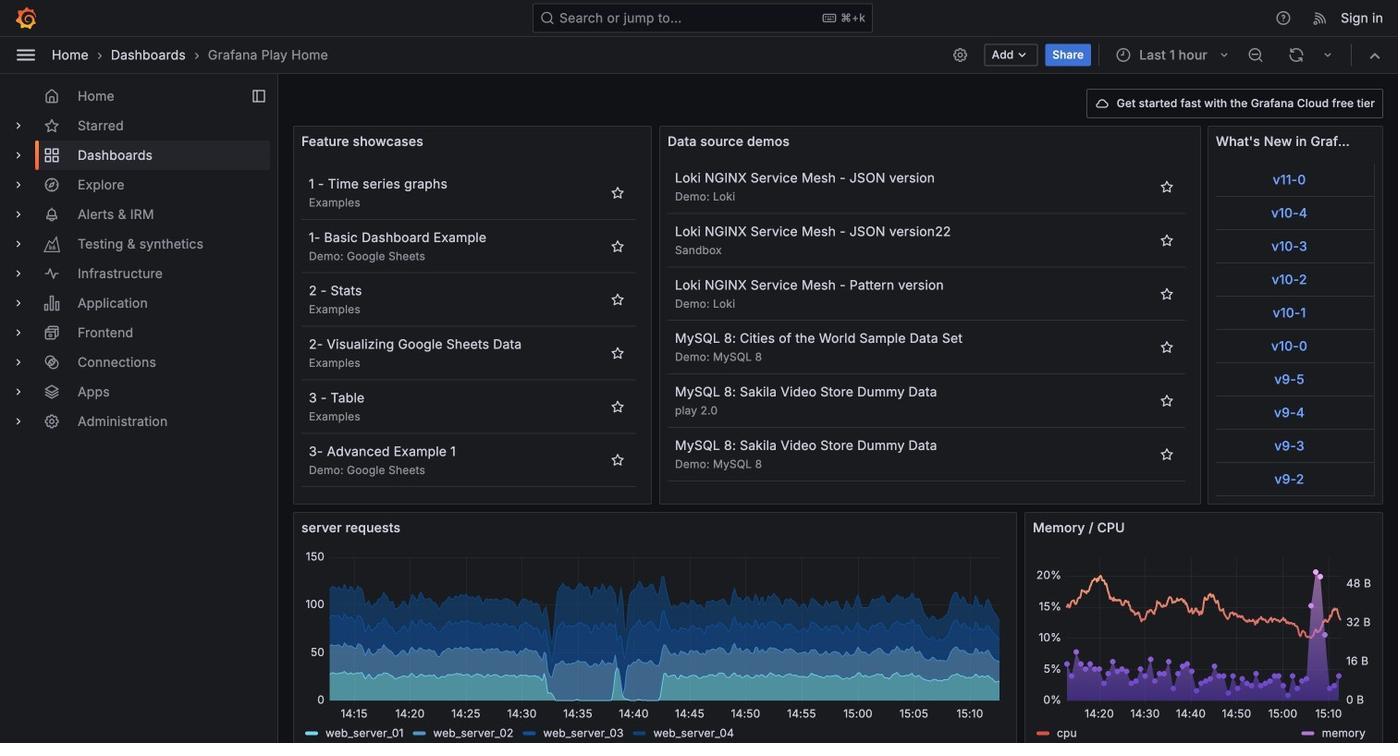 Task type: vqa. For each thing, say whether or not it's contained in the screenshot.
cell
no



Task type: describe. For each thing, give the bounding box(es) containing it.
undock menu image
[[252, 89, 266, 104]]

expand section connections image
[[11, 355, 26, 370]]

auto refresh turned off. choose refresh time interval image
[[1320, 48, 1335, 62]]

mark "1- basic dashboard example" as favorite image
[[610, 239, 625, 254]]

expand section application image
[[11, 296, 26, 311]]

zoom out time range image
[[1247, 47, 1264, 63]]

grafana image
[[15, 7, 37, 29]]

refresh dashboard image
[[1288, 47, 1305, 63]]

mark "3 - table" as favorite image
[[610, 399, 625, 414]]

expand section apps image
[[11, 385, 26, 399]]

navigation element
[[0, 74, 277, 451]]

2 mark "mysql 8: sakila video store dummy data" as favorite image from the top
[[1160, 447, 1174, 462]]

dashboard settings image
[[952, 47, 969, 63]]

expand section administration image
[[11, 414, 26, 429]]

expand section frontend image
[[11, 325, 26, 340]]

mark "loki nginx service mesh - pattern version" as favorite image
[[1160, 286, 1174, 301]]



Task type: locate. For each thing, give the bounding box(es) containing it.
expand section explore image
[[11, 178, 26, 192]]

1 vertical spatial mark "mysql 8: sakila video store dummy data" as favorite image
[[1160, 447, 1174, 462]]

news image
[[1312, 10, 1329, 26]]

mark "mysql 8: cities of the world sample data set" as favorite image
[[1160, 340, 1174, 355]]

help image
[[1275, 10, 1292, 26]]

mark "2- visualizing google sheets data" as favorite image
[[610, 346, 625, 361]]

expand section starred image
[[11, 118, 26, 133]]

mark "loki nginx service mesh - json version22" as favorite image
[[1160, 233, 1174, 248]]

0 vertical spatial mark "mysql 8: sakila video store dummy data" as favorite image
[[1160, 393, 1174, 408]]

close menu image
[[15, 44, 37, 66]]

1 mark "mysql 8: sakila video store dummy data" as favorite image from the top
[[1160, 393, 1174, 408]]

mark "2 - stats" as favorite image
[[610, 292, 625, 307]]

mark "3- advanced example 1" as favorite image
[[610, 453, 625, 468]]

mark "mysql 8: sakila video store dummy data" as favorite image
[[1160, 393, 1174, 408], [1160, 447, 1174, 462]]

mark "1 -  time series graphs" as favorite image
[[610, 185, 625, 200]]

expand section testing & synthetics image
[[11, 237, 26, 252]]

expand section dashboards image
[[11, 148, 26, 163]]

expand section infrastructure image
[[11, 266, 26, 281]]

mark "loki nginx service mesh - json version" as favorite image
[[1160, 179, 1174, 194]]

expand section alerts & irm image
[[11, 207, 26, 222]]



